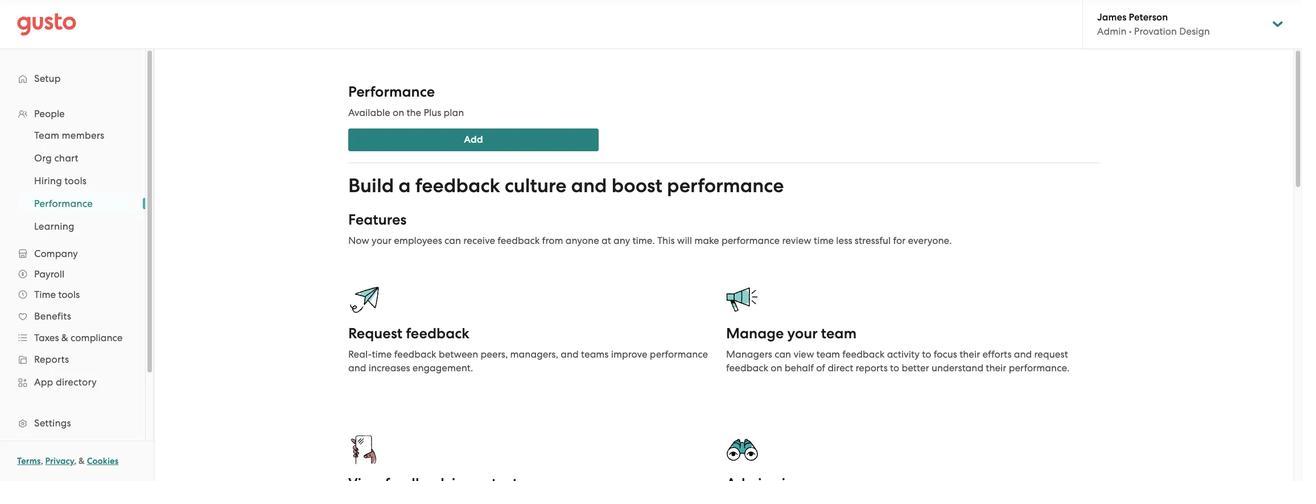 Task type: vqa. For each thing, say whether or not it's contained in the screenshot.
bottom their
yes



Task type: locate. For each thing, give the bounding box(es) containing it.
home image
[[17, 13, 76, 36]]

app directory link
[[11, 372, 134, 393]]

learning
[[34, 221, 74, 232]]

and
[[571, 174, 607, 198], [561, 349, 579, 360], [1015, 349, 1032, 360], [348, 363, 366, 374]]

provation
[[1135, 26, 1178, 37]]

1 vertical spatial their
[[986, 363, 1007, 374]]

their
[[960, 349, 981, 360], [986, 363, 1007, 374]]

tools down payroll dropdown button
[[58, 289, 80, 301]]

1 list from the top
[[0, 104, 145, 482]]

1 vertical spatial to
[[891, 363, 900, 374]]

request
[[348, 325, 403, 343]]

0 vertical spatial to
[[923, 349, 932, 360]]

to up better
[[923, 349, 932, 360]]

peers,
[[481, 349, 508, 360]]

0 vertical spatial performance
[[348, 83, 435, 101]]

reports
[[856, 363, 888, 374]]

list
[[0, 104, 145, 482], [0, 124, 145, 238]]

your down features
[[372, 235, 392, 247]]

refer & earn link
[[11, 436, 134, 457]]

0 horizontal spatial time
[[372, 349, 392, 360]]

1 horizontal spatial time
[[814, 235, 834, 247]]

receive
[[464, 235, 495, 247]]

0 horizontal spatial your
[[372, 235, 392, 247]]

feedback
[[415, 174, 500, 198], [498, 235, 540, 247], [406, 325, 470, 343], [394, 349, 437, 360], [843, 349, 885, 360], [727, 363, 769, 374]]

& right taxes
[[61, 333, 68, 344]]

team
[[822, 325, 857, 343], [817, 349, 841, 360]]

app directory
[[34, 377, 97, 388]]

0 vertical spatial their
[[960, 349, 981, 360]]

activity
[[887, 349, 920, 360]]

payroll
[[34, 269, 64, 280]]

add button
[[348, 129, 599, 151]]

can left view
[[775, 349, 792, 360]]

list containing people
[[0, 104, 145, 482]]

1 vertical spatial on
[[771, 363, 783, 374]]

and up performance.
[[1015, 349, 1032, 360]]

people button
[[11, 104, 134, 124]]

team up direct
[[822, 325, 857, 343]]

2 , from the left
[[74, 457, 77, 467]]

0 vertical spatial tools
[[65, 175, 87, 187]]

to down activity
[[891, 363, 900, 374]]

employees
[[394, 235, 442, 247]]

on left behalf
[[771, 363, 783, 374]]

1 horizontal spatial your
[[788, 325, 818, 343]]

features
[[348, 211, 407, 229]]

your
[[372, 235, 392, 247], [788, 325, 818, 343]]

performance
[[667, 174, 784, 198], [722, 235, 780, 247], [650, 349, 708, 360]]

1 vertical spatial tools
[[58, 289, 80, 301]]

0 vertical spatial your
[[372, 235, 392, 247]]

cookies
[[87, 457, 119, 467]]

can left receive
[[445, 235, 461, 247]]

anyone
[[566, 235, 599, 247]]

to
[[923, 349, 932, 360], [891, 363, 900, 374]]

build
[[348, 174, 394, 198]]

team up the of
[[817, 349, 841, 360]]

& for compliance
[[61, 333, 68, 344]]

view
[[794, 349, 815, 360]]

between
[[439, 349, 478, 360]]

for
[[894, 235, 906, 247]]

&
[[61, 333, 68, 344], [60, 441, 67, 452], [79, 457, 85, 467]]

0 vertical spatial &
[[61, 333, 68, 344]]

chart
[[54, 153, 78, 164]]

performance link
[[20, 194, 134, 214]]

org chart
[[34, 153, 78, 164]]

1 vertical spatial &
[[60, 441, 67, 452]]

can
[[445, 235, 461, 247], [775, 349, 792, 360]]

settings link
[[11, 413, 134, 434]]

performance
[[348, 83, 435, 101], [34, 198, 93, 210]]

tools inside "dropdown button"
[[58, 289, 80, 301]]

2 list from the top
[[0, 124, 145, 238]]

0 horizontal spatial performance
[[34, 198, 93, 210]]

2 vertical spatial &
[[79, 457, 85, 467]]

behalf
[[785, 363, 814, 374]]

stressful
[[855, 235, 891, 247]]

1 vertical spatial team
[[817, 349, 841, 360]]

on inside managers can view team feedback activity to focus their efforts and request feedback on behalf of direct reports to better understand their performance.
[[771, 363, 783, 374]]

tools down 'org chart' link at left
[[65, 175, 87, 187]]

benefits link
[[11, 306, 134, 327]]

feedback down managers
[[727, 363, 769, 374]]

can inside managers can view team feedback activity to focus their efforts and request feedback on behalf of direct reports to better understand their performance.
[[775, 349, 792, 360]]

1 horizontal spatial ,
[[74, 457, 77, 467]]

,
[[41, 457, 43, 467], [74, 457, 77, 467]]

1 vertical spatial performance
[[722, 235, 780, 247]]

on
[[393, 107, 404, 118], [771, 363, 783, 374]]

time tools button
[[11, 285, 134, 305]]

taxes & compliance button
[[11, 328, 134, 348]]

0 vertical spatial can
[[445, 235, 461, 247]]

benefits
[[34, 311, 71, 322]]

their up the understand
[[960, 349, 981, 360]]

manage your team
[[727, 325, 857, 343]]

1 vertical spatial can
[[775, 349, 792, 360]]

, down earn
[[74, 457, 77, 467]]

& inside dropdown button
[[61, 333, 68, 344]]

their down efforts
[[986, 363, 1007, 374]]

terms
[[17, 457, 41, 467]]

company
[[34, 248, 78, 260]]

org
[[34, 153, 52, 164]]

reports
[[34, 354, 69, 366]]

performance up available
[[348, 83, 435, 101]]

hiring
[[34, 175, 62, 187]]

taxes & compliance
[[34, 333, 123, 344]]

& down earn
[[79, 457, 85, 467]]

time up increases
[[372, 349, 392, 360]]

& up the privacy link on the left bottom of page
[[60, 441, 67, 452]]

2 vertical spatial performance
[[650, 349, 708, 360]]

0 horizontal spatial on
[[393, 107, 404, 118]]

performance down hiring tools
[[34, 198, 93, 210]]

taxes
[[34, 333, 59, 344]]

0 horizontal spatial can
[[445, 235, 461, 247]]

on left the on the left
[[393, 107, 404, 118]]

0 vertical spatial on
[[393, 107, 404, 118]]

1 vertical spatial your
[[788, 325, 818, 343]]

1 vertical spatial time
[[372, 349, 392, 360]]

1 horizontal spatial on
[[771, 363, 783, 374]]

gusto navigation element
[[0, 49, 145, 482]]

1 vertical spatial performance
[[34, 198, 93, 210]]

1 horizontal spatial can
[[775, 349, 792, 360]]

your up view
[[788, 325, 818, 343]]

cookies button
[[87, 455, 119, 469]]

0 horizontal spatial ,
[[41, 457, 43, 467]]

make
[[695, 235, 720, 247]]

feedback up between
[[406, 325, 470, 343]]

time left the less
[[814, 235, 834, 247]]

boost
[[612, 174, 663, 198]]

privacy
[[45, 457, 74, 467]]

, down 'refer'
[[41, 457, 43, 467]]

time
[[34, 289, 56, 301]]

0 horizontal spatial their
[[960, 349, 981, 360]]

feedback down 'request feedback' at the left
[[394, 349, 437, 360]]

from
[[542, 235, 563, 247]]

0 vertical spatial team
[[822, 325, 857, 343]]

tools for time tools
[[58, 289, 80, 301]]



Task type: describe. For each thing, give the bounding box(es) containing it.
hiring tools
[[34, 175, 87, 187]]

setup link
[[11, 68, 134, 89]]

efforts
[[983, 349, 1012, 360]]

your for manage
[[788, 325, 818, 343]]

will
[[677, 235, 692, 247]]

performance.
[[1009, 363, 1070, 374]]

•
[[1130, 26, 1132, 37]]

1 horizontal spatial to
[[923, 349, 932, 360]]

this
[[658, 235, 675, 247]]

terms , privacy , & cookies
[[17, 457, 119, 467]]

now your employees can receive feedback from anyone at any time. this will make performance review time less stressful for everyone.
[[348, 235, 952, 247]]

1 horizontal spatial performance
[[348, 83, 435, 101]]

list containing team members
[[0, 124, 145, 238]]

and inside managers can view team feedback activity to focus their efforts and request feedback on behalf of direct reports to better understand their performance.
[[1015, 349, 1032, 360]]

performance inside 'link'
[[34, 198, 93, 210]]

learning link
[[20, 216, 134, 237]]

0 vertical spatial time
[[814, 235, 834, 247]]

design
[[1180, 26, 1211, 37]]

privacy link
[[45, 457, 74, 467]]

teams
[[581, 349, 609, 360]]

compliance
[[71, 333, 123, 344]]

a
[[399, 174, 411, 198]]

plus
[[424, 107, 442, 118]]

time inside the real-time feedback between peers, managers, and teams improve performance and increases engagement.
[[372, 349, 392, 360]]

your for now
[[372, 235, 392, 247]]

plan
[[444, 107, 464, 118]]

understand
[[932, 363, 984, 374]]

company button
[[11, 244, 134, 264]]

available on the plus plan add
[[348, 107, 483, 146]]

admin
[[1098, 26, 1127, 37]]

direct
[[828, 363, 854, 374]]

setup
[[34, 73, 61, 84]]

time tools
[[34, 289, 80, 301]]

manage
[[727, 325, 784, 343]]

app
[[34, 377, 53, 388]]

feedback down add button
[[415, 174, 500, 198]]

and down real-
[[348, 363, 366, 374]]

payroll button
[[11, 264, 134, 285]]

org chart link
[[20, 148, 134, 169]]

settings
[[34, 418, 71, 429]]

of
[[817, 363, 826, 374]]

build a feedback culture and boost performance
[[348, 174, 784, 198]]

culture
[[505, 174, 567, 198]]

increases
[[369, 363, 410, 374]]

members
[[62, 130, 104, 141]]

tools for hiring tools
[[65, 175, 87, 187]]

james peterson admin • provation design
[[1098, 11, 1211, 37]]

request
[[1035, 349, 1069, 360]]

managers,
[[510, 349, 559, 360]]

and left boost
[[571, 174, 607, 198]]

real-time feedback between peers, managers, and teams improve performance and increases engagement.
[[348, 349, 708, 374]]

hiring tools link
[[20, 171, 134, 191]]

feedback up reports
[[843, 349, 885, 360]]

team
[[34, 130, 59, 141]]

available
[[348, 107, 390, 118]]

request feedback
[[348, 325, 470, 343]]

managers can view team feedback activity to focus their efforts and request feedback on behalf of direct reports to better understand their performance.
[[727, 349, 1070, 374]]

1 horizontal spatial their
[[986, 363, 1007, 374]]

team members link
[[20, 125, 134, 146]]

the
[[407, 107, 421, 118]]

earn
[[70, 441, 91, 452]]

on inside available on the plus plan add
[[393, 107, 404, 118]]

refer
[[34, 441, 58, 452]]

& for earn
[[60, 441, 67, 452]]

directory
[[56, 377, 97, 388]]

add
[[464, 134, 483, 146]]

terms link
[[17, 457, 41, 467]]

engagement.
[[413, 363, 473, 374]]

refer & earn
[[34, 441, 91, 452]]

performance inside the real-time feedback between peers, managers, and teams improve performance and increases engagement.
[[650, 349, 708, 360]]

less
[[837, 235, 853, 247]]

improve
[[611, 349, 648, 360]]

everyone.
[[909, 235, 952, 247]]

better
[[902, 363, 930, 374]]

0 horizontal spatial to
[[891, 363, 900, 374]]

1 , from the left
[[41, 457, 43, 467]]

real-
[[348, 349, 372, 360]]

team inside managers can view team feedback activity to focus their efforts and request feedback on behalf of direct reports to better understand their performance.
[[817, 349, 841, 360]]

feedback left "from"
[[498, 235, 540, 247]]

reports link
[[11, 350, 134, 370]]

peterson
[[1129, 11, 1169, 23]]

any
[[614, 235, 630, 247]]

feedback inside the real-time feedback between peers, managers, and teams improve performance and increases engagement.
[[394, 349, 437, 360]]

team members
[[34, 130, 104, 141]]

and left 'teams'
[[561, 349, 579, 360]]

now
[[348, 235, 369, 247]]

0 vertical spatial performance
[[667, 174, 784, 198]]

review
[[783, 235, 812, 247]]

focus
[[934, 349, 958, 360]]



